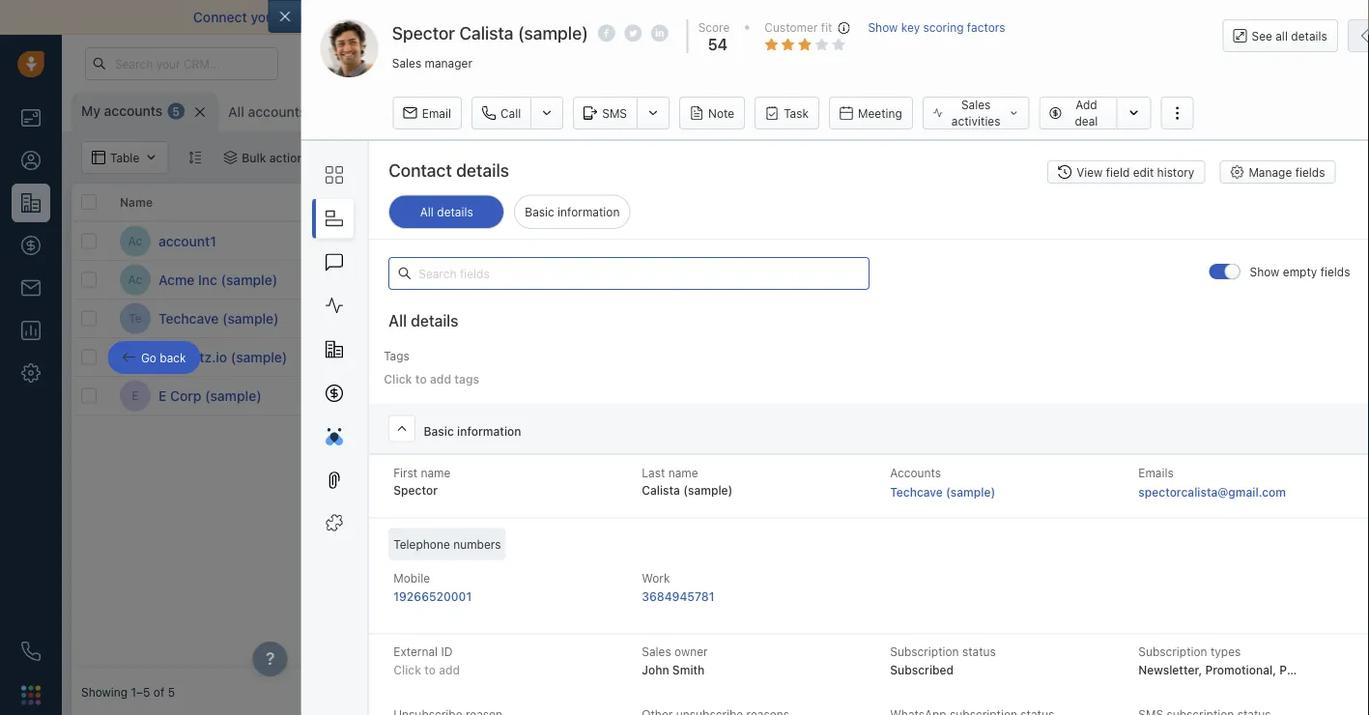 Task type: locate. For each thing, give the bounding box(es) containing it.
emails
[[1138, 466, 1173, 479]]

1 vertical spatial techcave (sample) link
[[890, 486, 995, 499]]

2 vertical spatial john smith
[[829, 389, 890, 402]]

$ 0 up last
[[661, 386, 684, 404]]

1 vertical spatial show
[[1249, 265, 1279, 279]]

subscription inside subscription status subscribed
[[890, 645, 959, 658]]

e down wi
[[132, 389, 139, 402]]

0 vertical spatial ac
[[128, 234, 142, 248]]

sms button
[[573, 97, 637, 129]]

id
[[441, 645, 452, 658]]

tags right j icon
[[454, 372, 479, 386]]

0 vertical spatial $
[[661, 231, 671, 250]]

basic up first name spector
[[423, 424, 453, 438]]

2 john smith from the top
[[829, 273, 890, 286]]

all up bulk
[[228, 104, 244, 120]]

1 horizontal spatial e
[[158, 387, 167, 403]]

1
[[357, 151, 362, 164]]

fields right empty
[[1320, 265, 1350, 279]]

of right the 1–5
[[154, 685, 165, 699]]

accounts inside import accounts button
[[1150, 102, 1201, 116]]

details
[[1291, 29, 1327, 43], [456, 159, 509, 180], [436, 205, 473, 219], [410, 312, 458, 330]]

view field edit history button
[[1047, 160, 1205, 184]]

0 vertical spatial john smith
[[829, 234, 890, 248]]

0 vertical spatial 5
[[172, 104, 180, 118]]

1 horizontal spatial container_wx8msf4aqz5i3rn1 image
[[811, 273, 824, 286]]

press space to select this row. row containing $ 100
[[361, 261, 1369, 300]]

grid containing $ 0
[[72, 184, 1369, 669]]

3 more... button
[[476, 99, 563, 126]]

1 vertical spatial 5
[[168, 685, 175, 699]]

sales left manager
[[392, 57, 421, 70]]

container_wx8msf4aqz5i3rn1 image down container_wx8msf4aqz5i3rn1 icon
[[811, 273, 824, 286]]

calista
[[459, 22, 513, 43], [641, 484, 680, 497]]

3 more...
[[503, 105, 553, 119]]

techcave up widgetz.io on the left of page
[[158, 310, 219, 326]]

have
[[1040, 9, 1071, 25]]

1 name from the left
[[420, 466, 450, 479]]

2 subscription from the left
[[1138, 645, 1207, 658]]

information down tags click to add tags
[[457, 424, 521, 438]]

show key scoring factors
[[868, 21, 1005, 34]]

sales
[[392, 57, 421, 70], [961, 98, 991, 111], [641, 645, 671, 658]]

name
[[120, 195, 153, 209]]

meeting
[[858, 106, 902, 120]]

container_wx8msf4aqz5i3rn1 image left bulk
[[223, 151, 237, 164]]

information up sampleacme.com
[[557, 205, 619, 219]]

add inside add deal
[[1076, 98, 1097, 111]]

1 john smith from the top
[[829, 234, 890, 248]]

basic information up sampleacme.com
[[524, 205, 619, 219]]

widgetz.io (sample) link
[[158, 347, 287, 367]]

0 vertical spatial basic information
[[524, 205, 619, 219]]

l image
[[372, 264, 403, 295]]

container_wx8msf4aqz5i3rn1 image
[[952, 102, 966, 116], [223, 151, 237, 164], [811, 273, 824, 286]]

0 horizontal spatial sales
[[392, 57, 421, 70]]

0 horizontal spatial calista
[[459, 22, 513, 43]]

e
[[158, 387, 167, 403], [132, 389, 139, 402]]

techcave down accounts
[[890, 486, 942, 499]]

cell
[[941, 261, 1086, 299], [506, 300, 651, 337], [651, 300, 796, 337], [796, 300, 941, 337], [941, 300, 1086, 337], [1086, 300, 1231, 337], [506, 338, 651, 376], [651, 338, 796, 376], [796, 338, 941, 376], [941, 338, 1086, 376], [1086, 338, 1231, 376]]

linkedin circled image
[[651, 22, 668, 43]]

name row
[[72, 184, 361, 222]]

2-
[[566, 9, 580, 25]]

0 vertical spatial sales
[[392, 57, 421, 70]]

john smith inside press space to select this row. row
[[829, 273, 890, 286]]

1 vertical spatial ac
[[128, 273, 142, 286]]

2 vertical spatial $
[[661, 386, 671, 404]]

territory
[[349, 104, 401, 120]]

accounts for import
[[1150, 102, 1201, 116]]

(sample) inside accounts techcave (sample)
[[945, 486, 995, 499]]

2 0 from the top
[[674, 386, 684, 404]]

Search your CRM... text field
[[85, 47, 278, 80]]

details up contacts
[[456, 159, 509, 180]]

accounts down search your crm... 'text box'
[[104, 103, 163, 119]]

1 $ from the top
[[661, 231, 671, 250]]

0 horizontal spatial e
[[132, 389, 139, 402]]

subscription left types
[[1138, 645, 1207, 658]]

to inside tags click to add tags
[[415, 372, 426, 386]]

customize
[[971, 102, 1030, 116]]

my territory accounts
[[326, 104, 463, 120]]

0 vertical spatial show
[[868, 21, 898, 34]]

0 horizontal spatial techcave (sample) link
[[158, 309, 279, 328]]

$ 0 up $ 100
[[661, 231, 684, 250]]

tags down s image
[[383, 349, 409, 363]]

0 horizontal spatial show
[[868, 21, 898, 34]]

1 vertical spatial all details
[[388, 312, 458, 330]]

techcave (sample) link up widgetz.io (sample)
[[158, 309, 279, 328]]

basic
[[524, 205, 554, 219], [423, 424, 453, 438]]

accounts techcave (sample)
[[890, 466, 995, 499]]

acme inc (sample)
[[158, 272, 277, 287]]

s image
[[372, 303, 403, 334]]

(sample)
[[518, 22, 588, 43], [221, 272, 277, 287], [222, 310, 279, 326], [231, 349, 287, 365], [205, 387, 262, 403], [683, 484, 732, 497], [945, 486, 995, 499]]

row group
[[72, 222, 361, 415], [361, 222, 1369, 415]]

close image
[[1340, 13, 1350, 22]]

calista down last
[[641, 484, 680, 497]]

2 horizontal spatial container_wx8msf4aqz5i3rn1 image
[[952, 102, 966, 116]]

phone image
[[21, 642, 41, 661]]

0 horizontal spatial basic information
[[423, 424, 521, 438]]

1 vertical spatial techcave
[[890, 486, 942, 499]]

my
[[81, 103, 100, 119], [326, 104, 345, 120]]

all up j image
[[388, 312, 406, 330]]

2 vertical spatial all
[[388, 312, 406, 330]]

1 vertical spatial $
[[661, 270, 671, 288]]

container_wx8msf4aqz5i3rn1 image left customize at right top
[[952, 102, 966, 116]]

19266520001
[[393, 589, 471, 603]]

5 down search your crm... 'text box'
[[172, 104, 180, 118]]

1 horizontal spatial your
[[858, 9, 886, 25]]

1 vertical spatial import
[[1110, 102, 1147, 116]]

phone element
[[12, 632, 50, 671]]

all right related
[[420, 205, 433, 219]]

0 vertical spatial tags
[[383, 349, 409, 363]]

actions
[[269, 151, 310, 164]]

1 vertical spatial basic
[[423, 424, 453, 438]]

0 vertical spatial task
[[986, 234, 1009, 248]]

0 vertical spatial 0
[[674, 231, 684, 250]]

1 task from the top
[[986, 234, 1009, 248]]

more...
[[513, 105, 553, 119]]

1 horizontal spatial basic information
[[524, 205, 619, 219]]

add
[[1076, 98, 1097, 111], [961, 234, 983, 248], [961, 389, 983, 402]]

$ for container_wx8msf4aqz5i3rn1 image inside press space to select this row. row
[[661, 270, 671, 288]]

note
[[708, 106, 734, 120]]

1 horizontal spatial basic
[[524, 205, 554, 219]]

0 vertical spatial techcave (sample) link
[[158, 309, 279, 328]]

e for e corp (sample)
[[158, 387, 167, 403]]

website
[[516, 195, 562, 209]]

spector up "sales manager"
[[392, 22, 455, 43]]

task
[[986, 234, 1009, 248], [986, 389, 1009, 402]]

press space to select this row. row containing techcave (sample)
[[72, 300, 361, 338]]

$ left 100
[[661, 270, 671, 288]]

sales left owner
[[641, 645, 671, 658]]

call
[[500, 106, 521, 120]]

0 vertical spatial of
[[642, 9, 655, 25]]

1 vertical spatial add
[[961, 234, 983, 248]]

sales up activities
[[961, 98, 991, 111]]

1 horizontal spatial subscription
[[1138, 645, 1207, 658]]

all details up tags click to add tags
[[388, 312, 458, 330]]

3 john smith from the top
[[829, 389, 890, 402]]

data
[[926, 9, 955, 25]]

of
[[642, 9, 655, 25], [154, 685, 165, 699]]

e for e
[[132, 389, 139, 402]]

container_wx8msf4aqz5i3rn1 image inside press space to select this row. row
[[811, 273, 824, 286]]

1 horizontal spatial calista
[[641, 484, 680, 497]]

ac down name
[[128, 234, 142, 248]]

1 vertical spatial all
[[1276, 29, 1288, 43]]

fields inside button
[[1295, 165, 1325, 179]]

mobile
[[393, 571, 430, 585]]

$ up $ 100
[[661, 231, 671, 250]]

0 horizontal spatial information
[[457, 424, 521, 438]]

0 vertical spatial basic
[[524, 205, 554, 219]]

to inside external id click to add
[[424, 663, 435, 676]]

1 vertical spatial 0
[[674, 386, 684, 404]]

spector inside first name spector
[[393, 484, 437, 497]]

basic information up first name spector
[[423, 424, 521, 438]]

1 vertical spatial basic information
[[423, 424, 521, 438]]

start
[[1091, 9, 1121, 25]]

dialog
[[108, 0, 1369, 715]]

name right last
[[668, 466, 698, 479]]

0 vertical spatial container_wx8msf4aqz5i3rn1 image
[[952, 102, 966, 116]]

sales activities button
[[923, 96, 1039, 130], [923, 96, 1029, 130]]

0 vertical spatial all
[[228, 104, 244, 120]]

calista up manager
[[459, 22, 513, 43]]

e left 'corp'
[[158, 387, 167, 403]]

your
[[841, 57, 864, 70]]

calista inside last name calista (sample)
[[641, 484, 680, 497]]

1 horizontal spatial name
[[668, 466, 698, 479]]

$ inside press space to select this row. row
[[661, 270, 671, 288]]

techcave inside accounts techcave (sample)
[[890, 486, 942, 499]]

1 $ 0 from the top
[[661, 231, 684, 250]]

1 horizontal spatial show
[[1249, 265, 1279, 279]]

accounts up bulk actions
[[248, 104, 306, 120]]

name right first
[[420, 466, 450, 479]]

smith inside the sales owner john smith
[[672, 663, 704, 676]]

0 vertical spatial information
[[557, 205, 619, 219]]

1 vertical spatial spector
[[393, 484, 437, 497]]

1 subscription from the left
[[890, 645, 959, 658]]

1 ac from the top
[[128, 234, 142, 248]]

all right "fit" on the right top of page
[[840, 9, 854, 25]]

$ up last
[[661, 386, 671, 404]]

1 horizontal spatial techcave (sample) link
[[890, 486, 995, 499]]

what's new image
[[1229, 58, 1243, 72]]

show inside show key scoring factors link
[[868, 21, 898, 34]]

details inside button
[[1291, 29, 1327, 43]]

press space to select this row. row
[[72, 222, 361, 261], [361, 222, 1369, 261], [72, 261, 361, 300], [361, 261, 1369, 300], [72, 300, 361, 338], [361, 300, 1369, 338], [72, 338, 361, 377], [361, 338, 1369, 377], [72, 377, 361, 415], [361, 377, 1369, 415]]

0 vertical spatial add
[[1076, 98, 1097, 111]]

1 vertical spatial of
[[154, 685, 165, 699]]

activities
[[952, 114, 1001, 128]]

fields right manage
[[1295, 165, 1325, 179]]

1 vertical spatial information
[[457, 424, 521, 438]]

your left the mailbox
[[251, 9, 279, 25]]

1 vertical spatial calista
[[641, 484, 680, 497]]

subscription
[[890, 645, 959, 658], [1138, 645, 1207, 658]]

deal
[[1075, 114, 1098, 128]]

task
[[784, 106, 809, 120]]

0 up last name calista (sample)
[[674, 386, 684, 404]]

5
[[172, 104, 180, 118], [168, 685, 175, 699]]

trial
[[867, 57, 887, 70]]

1–5
[[131, 685, 150, 699]]

name for calista
[[668, 466, 698, 479]]

last
[[641, 466, 665, 479]]

all right see
[[1276, 29, 1288, 43]]

emails spectorcalista@gmail.com
[[1138, 466, 1286, 499]]

0 horizontal spatial container_wx8msf4aqz5i3rn1 image
[[223, 151, 237, 164]]

freshworks switcher image
[[21, 685, 41, 705]]

customer
[[765, 21, 818, 34]]

1 row group from the left
[[72, 222, 361, 415]]

name inside last name calista (sample)
[[668, 466, 698, 479]]

show left 'key'
[[868, 21, 898, 34]]

0 vertical spatial techcave
[[158, 310, 219, 326]]

name
[[420, 466, 450, 479], [668, 466, 698, 479]]

show left empty
[[1249, 265, 1279, 279]]

my for my territory accounts
[[326, 104, 345, 120]]

show for show key scoring factors
[[868, 21, 898, 34]]

telephone
[[393, 537, 450, 551]]

mobile 19266520001
[[393, 571, 471, 603]]

grid
[[72, 184, 1369, 669]]

1 horizontal spatial information
[[557, 205, 619, 219]]

2 $ from the top
[[661, 270, 671, 288]]

1 vertical spatial tags
[[454, 372, 479, 386]]

account1 link
[[158, 231, 216, 251]]

1 horizontal spatial techcave
[[890, 486, 942, 499]]

all details down contact details
[[420, 205, 473, 219]]

fields
[[1295, 165, 1325, 179], [1320, 265, 1350, 279]]

techcave (sample)
[[158, 310, 279, 326]]

external
[[393, 645, 437, 658]]

2 name from the left
[[668, 466, 698, 479]]

2 task from the top
[[986, 389, 1009, 402]]

0 horizontal spatial tags
[[383, 349, 409, 363]]

press space to select this row. row containing acme inc (sample)
[[72, 261, 361, 300]]

0 horizontal spatial techcave
[[158, 310, 219, 326]]

container_wx8msf4aqz5i3rn1 image inside bulk actions 'button'
[[223, 151, 237, 164]]

⌘
[[573, 105, 584, 119]]

basic up sampleacme.com link
[[524, 205, 554, 219]]

1 + add task from the top
[[951, 234, 1009, 248]]

1 vertical spatial john smith
[[829, 273, 890, 286]]

0 horizontal spatial import
[[794, 9, 836, 25]]

1 horizontal spatial my
[[326, 104, 345, 120]]

twitter circled image
[[624, 22, 642, 43]]

your
[[251, 9, 279, 25], [858, 9, 886, 25]]

subscription up subscribed
[[890, 645, 959, 658]]

1 vertical spatial container_wx8msf4aqz5i3rn1 image
[[223, 151, 237, 164]]

1 horizontal spatial all
[[1276, 29, 1288, 43]]

2 vertical spatial sales
[[641, 645, 671, 658]]

1 vertical spatial sales
[[961, 98, 991, 111]]

1 vertical spatial $ 0
[[661, 386, 684, 404]]

accounts up 'history'
[[1150, 102, 1201, 116]]

ac for acme inc (sample)
[[128, 273, 142, 286]]

19266343001 link
[[1241, 269, 1317, 290]]

0 up $ 100
[[674, 231, 684, 250]]

spector down first
[[393, 484, 437, 497]]

0 vertical spatial fields
[[1295, 165, 1325, 179]]

0 horizontal spatial name
[[420, 466, 450, 479]]

name for spector
[[420, 466, 450, 479]]

$ for container_wx8msf4aqz5i3rn1 icon
[[661, 231, 671, 250]]

5 right the 1–5
[[168, 685, 175, 699]]

0 vertical spatial + add task
[[951, 234, 1009, 248]]

call link
[[471, 97, 531, 129]]

0 horizontal spatial your
[[251, 9, 279, 25]]

o
[[587, 105, 596, 119]]

0
[[674, 231, 684, 250], [674, 386, 684, 404]]

ac up te
[[128, 273, 142, 286]]

all
[[228, 104, 244, 120], [420, 205, 433, 219], [388, 312, 406, 330]]

email
[[422, 106, 451, 120]]

enable
[[520, 9, 562, 25]]

1 horizontal spatial sales
[[641, 645, 671, 658]]

contacts
[[417, 195, 467, 209]]

show
[[868, 21, 898, 34], [1249, 265, 1279, 279]]

0 horizontal spatial of
[[154, 685, 165, 699]]

0 horizontal spatial all
[[840, 9, 854, 25]]

2 row group from the left
[[361, 222, 1369, 415]]

sales inside sales activities
[[961, 98, 991, 111]]

0 vertical spatial spector
[[392, 22, 455, 43]]

ends
[[890, 57, 914, 70]]

to
[[336, 9, 349, 25], [1074, 9, 1087, 25], [1281, 232, 1292, 246], [557, 234, 568, 248], [1136, 234, 1147, 248], [415, 372, 426, 386], [557, 389, 568, 402], [1136, 389, 1147, 402], [424, 663, 435, 676]]

2 ac from the top
[[128, 273, 142, 286]]

widgetz.io (sample)
[[158, 349, 287, 365]]

0 vertical spatial $ 0
[[661, 231, 684, 250]]

0 vertical spatial import
[[794, 9, 836, 25]]

1 horizontal spatial import
[[1110, 102, 1147, 116]]

1 vertical spatial + add task
[[951, 389, 1009, 402]]

sales inside the sales owner john smith
[[641, 645, 671, 658]]

of right twitter circled icon
[[642, 9, 655, 25]]

2 horizontal spatial sales
[[961, 98, 991, 111]]

1 vertical spatial all
[[420, 205, 433, 219]]

1 vertical spatial task
[[986, 389, 1009, 402]]

don't
[[1003, 9, 1037, 25]]

1 - from the left
[[371, 234, 377, 248]]

0 horizontal spatial my
[[81, 103, 100, 119]]

19266520001 link
[[393, 589, 471, 603]]

$ 100
[[661, 270, 701, 288]]

see all details button
[[1223, 19, 1338, 52]]

details right see
[[1291, 29, 1327, 43]]

0 horizontal spatial subscription
[[890, 645, 959, 658]]

your left sales
[[858, 9, 886, 25]]

john inside press space to select this row. row
[[829, 273, 856, 286]]

techcave (sample) link down accounts
[[890, 486, 995, 499]]

sampleacme.com
[[516, 273, 611, 286]]

name inside first name spector
[[420, 466, 450, 479]]

applied
[[395, 151, 436, 164]]

2 vertical spatial container_wx8msf4aqz5i3rn1 image
[[811, 273, 824, 286]]

2 vertical spatial add
[[961, 389, 983, 402]]

row group containing account1
[[72, 222, 361, 415]]

showing
[[81, 685, 128, 699]]

all accounts button
[[218, 93, 316, 131], [228, 104, 306, 120]]

container_wx8msf4aqz5i3rn1 image inside 'customize table' button
[[952, 102, 966, 116]]

subscribed
[[890, 663, 953, 676]]



Task type: describe. For each thing, give the bounding box(es) containing it.
mailbox
[[283, 9, 332, 25]]

0 vertical spatial all details
[[420, 205, 473, 219]]

0 vertical spatial all
[[840, 9, 854, 25]]

from
[[1124, 9, 1154, 25]]

and
[[492, 9, 516, 25]]

2 $ 0 from the top
[[661, 386, 684, 404]]

2 your from the left
[[858, 9, 886, 25]]

status
[[962, 645, 995, 658]]

3
[[503, 105, 510, 119]]

customer fit
[[765, 21, 832, 34]]

subscription status subscribed
[[890, 645, 995, 676]]

first name spector
[[393, 466, 450, 497]]

techcave inside press space to select this row. row
[[158, 310, 219, 326]]

task button
[[755, 97, 819, 129]]

acme
[[158, 272, 195, 287]]

note button
[[679, 97, 745, 129]]

score
[[698, 21, 730, 34]]

all inside see all details button
[[1276, 29, 1288, 43]]

import accounts button
[[1083, 93, 1211, 126]]

container_wx8msf4aqz5i3rn1 image for customize
[[952, 102, 966, 116]]

sales owner john smith
[[641, 645, 707, 676]]

0 horizontal spatial basic
[[423, 424, 453, 438]]

fit
[[821, 21, 832, 34]]

your trial ends in 21 days
[[841, 57, 967, 70]]

see
[[1252, 29, 1272, 43]]

so
[[958, 9, 973, 25]]

first
[[393, 466, 417, 479]]

connect your mailbox link
[[193, 9, 336, 25]]

1 horizontal spatial all
[[388, 312, 406, 330]]

sales for sales manager
[[392, 57, 421, 70]]

last name calista (sample)
[[641, 466, 732, 497]]

add deal button
[[1039, 97, 1116, 129]]

email
[[659, 9, 693, 25]]

details right s image
[[410, 312, 458, 330]]

0 horizontal spatial all
[[228, 104, 244, 120]]

john smith for $ 100
[[829, 273, 890, 286]]

in
[[917, 57, 926, 70]]

show empty fields
[[1249, 265, 1350, 279]]

days
[[944, 57, 967, 70]]

j image
[[372, 342, 403, 372]]

field
[[1106, 165, 1129, 179]]

container_wx8msf4aqz5i3rn1 image
[[811, 234, 824, 248]]

sales for sales activities
[[961, 98, 991, 111]]

21
[[929, 57, 941, 70]]

(sample) inside last name calista (sample)
[[683, 484, 732, 497]]

owner
[[674, 645, 707, 658]]

2 horizontal spatial all
[[420, 205, 433, 219]]

bulk actions
[[242, 151, 310, 164]]

1 filter applied button
[[323, 141, 449, 174]]

meeting button
[[829, 97, 913, 129]]

score 54
[[698, 21, 730, 54]]

add inside tags click to add tags
[[429, 372, 451, 386]]

j image
[[372, 380, 403, 411]]

way
[[580, 9, 605, 25]]

100
[[674, 270, 701, 288]]

related
[[371, 195, 414, 209]]

press space to select this row. row containing e corp (sample)
[[72, 377, 361, 415]]

5 inside my accounts 5
[[172, 104, 180, 118]]

connect
[[193, 9, 247, 25]]

1 horizontal spatial of
[[642, 9, 655, 25]]

see all details
[[1252, 29, 1327, 43]]

subscription for subscription types
[[1138, 645, 1207, 658]]

19266343001
[[1241, 271, 1317, 284]]

scoring
[[923, 21, 964, 34]]

sync
[[609, 9, 639, 25]]

dialog containing spector calista (sample)
[[108, 0, 1369, 715]]

1 your from the left
[[251, 9, 279, 25]]

import inside button
[[1110, 102, 1147, 116]]

accounts
[[890, 466, 941, 479]]

row group containing $ 0
[[361, 222, 1369, 415]]

table
[[1033, 102, 1061, 116]]

john smith for $ 0
[[829, 234, 890, 248]]

my accounts link
[[81, 101, 163, 121]]

go back
[[141, 351, 186, 364]]

press space to select this row. row containing account1
[[72, 222, 361, 261]]

accounts for my
[[104, 103, 163, 119]]

work 3684945781
[[641, 571, 714, 603]]

empty
[[1282, 265, 1317, 279]]

container_wx8msf4aqz5i3rn1 image for bulk
[[223, 151, 237, 164]]

spectorcalista@gmail.com
[[1138, 486, 1286, 499]]

accounts down "sales manager"
[[405, 104, 463, 120]]

edit
[[1133, 165, 1153, 179]]

0 vertical spatial calista
[[459, 22, 513, 43]]

you
[[977, 9, 1000, 25]]

showing 1–5 of 5
[[81, 685, 175, 699]]

view field edit history
[[1076, 165, 1194, 179]]

⌘ o
[[573, 105, 596, 119]]

history
[[1157, 165, 1194, 179]]

import all your sales data link
[[794, 9, 958, 25]]

1 0 from the top
[[674, 231, 684, 250]]

add inside external id click to add
[[438, 663, 459, 676]]

click inside tags click to add tags
[[383, 372, 412, 386]]

ac for account1
[[128, 234, 142, 248]]

contact
[[388, 159, 452, 180]]

manager
[[425, 57, 472, 70]]

subscription for subscription status subscribed
[[890, 645, 959, 658]]

54 button
[[703, 35, 728, 54]]

telephone numbers
[[393, 537, 501, 551]]

manage fields
[[1248, 165, 1325, 179]]

click inside external id click to add
[[393, 663, 421, 676]]

acme inc (sample) link
[[158, 270, 277, 289]]

bulk actions button
[[211, 141, 323, 174]]

work
[[641, 571, 670, 585]]

manage fields button
[[1219, 160, 1335, 184]]

numbers
[[453, 537, 501, 551]]

spectorcalista@gmail.com link
[[1138, 483, 1286, 502]]

smith inside press space to select this row. row
[[859, 273, 890, 286]]

show for show empty fields
[[1249, 265, 1279, 279]]

contact details
[[388, 159, 509, 180]]

1 vertical spatial fields
[[1320, 265, 1350, 279]]

add deal
[[1075, 98, 1098, 128]]

my for my accounts 5
[[81, 103, 100, 119]]

account1
[[158, 233, 216, 249]]

3 $ from the top
[[661, 386, 671, 404]]

john inside the sales owner john smith
[[641, 663, 669, 676]]

customize table
[[971, 102, 1061, 116]]

show key scoring factors link
[[868, 19, 1005, 55]]

press space to select this row. row containing widgetz.io (sample)
[[72, 338, 361, 377]]

manage
[[1248, 165, 1292, 179]]

bulk
[[242, 151, 266, 164]]

details down contact details
[[436, 205, 473, 219]]

import accounts
[[1110, 102, 1201, 116]]

1 horizontal spatial tags
[[454, 372, 479, 386]]

54
[[708, 35, 728, 54]]

connect your mailbox to improve deliverability and enable 2-way sync of email conversations. import all your sales data so you don't have to start from scratch.
[[193, 9, 1210, 25]]

Search fields text field
[[388, 257, 869, 290]]

sales manager
[[392, 57, 472, 70]]

facebook circled image
[[598, 22, 615, 43]]

go
[[141, 351, 156, 364]]

--
[[371, 234, 382, 248]]

te
[[129, 312, 142, 325]]

2 - from the left
[[376, 234, 382, 248]]

1 filter applied
[[357, 151, 436, 164]]

corp
[[170, 387, 201, 403]]

accounts for all
[[248, 104, 306, 120]]

sales
[[890, 9, 923, 25]]

2 + add task from the top
[[951, 389, 1009, 402]]



Task type: vqa. For each thing, say whether or not it's contained in the screenshot.
Filter by to the top
no



